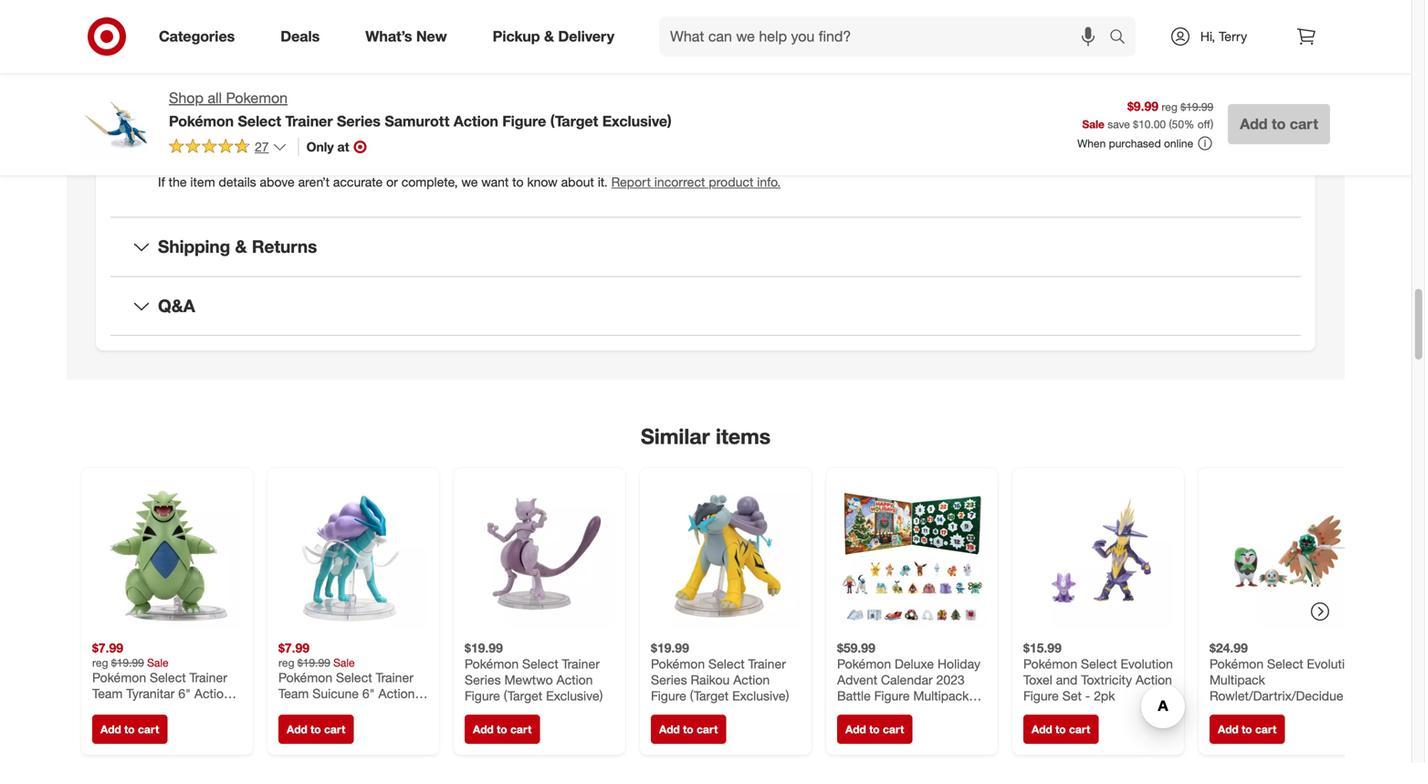 Task type: locate. For each thing, give the bounding box(es) containing it.
trainer inside $19.99 pokémon select trainer series mewtwo action figure (target exclusive)
[[562, 656, 600, 672]]

& left 'returns'
[[235, 236, 247, 257]]

action right tyranitar
[[194, 686, 231, 702]]

to down and
[[1056, 723, 1067, 737]]

1 horizontal spatial 6"
[[363, 686, 375, 702]]

0 horizontal spatial set
[[1063, 688, 1082, 704]]

& right pickup
[[544, 27, 554, 45]]

add to cart button
[[1229, 104, 1331, 144], [92, 715, 167, 744], [279, 715, 354, 744], [465, 715, 540, 744], [651, 715, 727, 744], [838, 715, 913, 744], [1024, 715, 1099, 744], [1210, 715, 1286, 744]]

pokémon select evolution toxel and toxtricity action figure set - 2pk image
[[1024, 479, 1174, 629]]

to down rowlet/dartrix/decidueye
[[1242, 723, 1253, 737]]

pokémon inside $19.99 pokémon select trainer series mewtwo action figure (target exclusive)
[[465, 656, 519, 672]]

cart for $19.99 pokémon select trainer series raikou action figure (target exclusive)
[[697, 723, 718, 737]]

$19.99 inside $9.99 reg $19.99 sale save $ 10.00 ( 50 % off )
[[1181, 100, 1214, 114]]

purchased
[[1109, 137, 1162, 150]]

0 horizontal spatial series
[[337, 112, 381, 130]]

suicune
[[313, 686, 359, 702]]

0 horizontal spatial 6"
[[178, 686, 191, 702]]

origin
[[158, 115, 195, 131]]

trainer right mewtwo
[[562, 656, 600, 672]]

pokémon inside "$7.99 reg $19.99 sale pokémon select trainer team suicune 6" action figure (target exclusive)"
[[279, 670, 333, 686]]

0 vertical spatial &
[[544, 27, 554, 45]]

pokémon
[[169, 112, 234, 130], [465, 656, 519, 672], [651, 656, 705, 672], [838, 656, 892, 672], [1024, 656, 1078, 672], [1210, 656, 1264, 672], [92, 670, 146, 686], [279, 670, 333, 686]]

$19.99 inside $7.99 reg $19.99 sale pokémon select trainer team tyranitar 6" action figure (target exclusive)
[[111, 656, 144, 670]]

trainer right tyranitar
[[190, 670, 227, 686]]

multipack down holiday
[[914, 688, 969, 704]]

$19.99 inside "$7.99 reg $19.99 sale pokémon select trainer team suicune 6" action figure (target exclusive)"
[[298, 656, 330, 670]]

to down tyranitar
[[124, 723, 135, 737]]

add to cart down battle
[[846, 723, 905, 737]]

0 vertical spatial :
[[280, 59, 283, 75]]

complete,
[[402, 174, 458, 190]]

1 horizontal spatial reg
[[279, 656, 295, 670]]

6" right suicune
[[363, 686, 375, 702]]

add to cart down suicune
[[287, 723, 346, 737]]

similar items
[[641, 424, 771, 450]]

2 evolution from the left
[[1308, 656, 1360, 672]]

accurate
[[333, 174, 383, 190]]

when
[[1078, 137, 1106, 150]]

evolution inside $24.99 pokémon select evolution multipack rowlet/dartrix/decidueye action figure set - 3pk
[[1308, 656, 1360, 672]]

select inside $7.99 reg $19.99 sale pokémon select trainer team tyranitar 6" action figure (target exclusive)
[[150, 670, 186, 686]]

similar
[[641, 424, 710, 450]]

27
[[255, 139, 269, 155]]

add to cart down tyranitar
[[100, 723, 159, 737]]

add to cart down rowlet/dartrix/decidueye
[[1219, 723, 1277, 737]]

0 horizontal spatial reg
[[92, 656, 108, 670]]

6" inside "$7.99 reg $19.99 sale pokémon select trainer team suicune 6" action figure (target exclusive)"
[[363, 686, 375, 702]]

add down the $19.99 pokémon select trainer series raikou action figure (target exclusive)
[[659, 723, 680, 737]]

to for $7.99 reg $19.99 sale pokémon select trainer team tyranitar 6" action figure (target exclusive)
[[124, 723, 135, 737]]

select inside $19.99 pokémon select trainer series mewtwo action figure (target exclusive)
[[522, 656, 559, 672]]

1 horizontal spatial $7.99
[[279, 640, 310, 656]]

figure inside $19.99 pokémon select trainer series mewtwo action figure (target exclusive)
[[465, 688, 500, 704]]

: down the shop
[[195, 115, 199, 131]]

0 horizontal spatial sale
[[147, 656, 169, 670]]

add to cart for $7.99 reg $19.99 sale pokémon select trainer team tyranitar 6" action figure (target exclusive)
[[100, 723, 159, 737]]

select inside the $19.99 pokémon select trainer series raikou action figure (target exclusive)
[[709, 656, 745, 672]]

holiday
[[938, 656, 981, 672]]

evolution right and
[[1121, 656, 1174, 672]]

add down battle
[[846, 723, 867, 737]]

to for $59.99 pokémon deluxe holiday advent calendar 2023 battle figure multipack (target exclusive)
[[870, 723, 880, 737]]

reg inside $9.99 reg $19.99 sale save $ 10.00 ( 50 % off )
[[1162, 100, 1178, 114]]

-
[[1086, 688, 1091, 704], [1312, 704, 1317, 720]]

$9.99 reg $19.99 sale save $ 10.00 ( 50 % off )
[[1083, 98, 1214, 131]]

or
[[386, 174, 398, 190]]

series inside shop all pokemon pokémon select trainer series samurott action figure (target exclusive)
[[337, 112, 381, 130]]

trainer right raikou
[[749, 656, 786, 672]]

evolution up the 3pk
[[1308, 656, 1360, 672]]

pokémon inside $24.99 pokémon select evolution multipack rowlet/dartrix/decidueye action figure set - 3pk
[[1210, 656, 1264, 672]]

add for $7.99 reg $19.99 sale pokémon select trainer team tyranitar 6" action figure (target exclusive)
[[100, 723, 121, 737]]

3pk
[[1321, 704, 1342, 720]]

add to cart button for $19.99 pokémon select trainer series raikou action figure (target exclusive)
[[651, 715, 727, 744]]

series for $19.99 pokémon select trainer series mewtwo action figure (target exclusive)
[[465, 672, 501, 688]]

items
[[716, 424, 771, 450]]

add to cart button down raikou
[[651, 715, 727, 744]]

multipack
[[1210, 672, 1266, 688], [914, 688, 969, 704]]

evolution inside $15.99 pokémon select evolution toxel and toxtricity action figure set - 2pk
[[1121, 656, 1174, 672]]

and
[[1057, 672, 1078, 688]]

series inside the $19.99 pokémon select trainer series raikou action figure (target exclusive)
[[651, 672, 687, 688]]

pokémon select trainer series mewtwo action figure (target exclusive) image
[[465, 479, 615, 629]]

2 horizontal spatial series
[[651, 672, 687, 688]]

cart
[[1290, 115, 1319, 133], [138, 723, 159, 737], [324, 723, 346, 737], [511, 723, 532, 737], [697, 723, 718, 737], [883, 723, 905, 737], [1070, 723, 1091, 737], [1256, 723, 1277, 737]]

pokémon inside the $59.99 pokémon deluxe holiday advent calendar 2023 battle figure multipack (target exclusive)
[[838, 656, 892, 672]]

info.
[[757, 174, 781, 190]]

save
[[1108, 117, 1131, 131]]

- left the 3pk
[[1312, 704, 1317, 720]]

select
[[238, 112, 281, 130], [522, 656, 559, 672], [709, 656, 745, 672], [1082, 656, 1118, 672], [1268, 656, 1304, 672], [150, 670, 186, 686], [336, 670, 372, 686]]

- left 2pk at the right bottom
[[1086, 688, 1091, 704]]

& inside dropdown button
[[235, 236, 247, 257]]

2 horizontal spatial sale
[[1083, 117, 1105, 131]]

action
[[454, 112, 499, 130], [557, 672, 593, 688], [734, 672, 770, 688], [1136, 672, 1173, 688], [194, 686, 231, 702], [379, 686, 415, 702], [1210, 704, 1247, 720]]

What can we help you find? suggestions appear below search field
[[660, 16, 1114, 57]]

new
[[416, 27, 447, 45]]

exclusive)
[[603, 112, 672, 130], [546, 688, 603, 704], [733, 688, 790, 704], [174, 702, 231, 718], [360, 702, 417, 718], [880, 704, 937, 720]]

deluxe
[[895, 656, 935, 672]]

1 6" from the left
[[178, 686, 191, 702]]

item
[[158, 59, 185, 75]]

add right )
[[1241, 115, 1268, 133]]

add to cart button for $24.99 pokémon select evolution multipack rowlet/dartrix/decidueye action figure set - 3pk
[[1210, 715, 1286, 744]]

series left mewtwo
[[465, 672, 501, 688]]

0 horizontal spatial team
[[92, 686, 123, 702]]

$7.99 for pokémon select trainer team suicune 6" action figure (target exclusive)
[[279, 640, 310, 656]]

all
[[208, 89, 222, 107]]

action inside $7.99 reg $19.99 sale pokémon select trainer team tyranitar 6" action figure (target exclusive)
[[194, 686, 231, 702]]

sale for 50
[[1083, 117, 1105, 131]]

2 $7.99 from the left
[[279, 640, 310, 656]]

team inside $7.99 reg $19.99 sale pokémon select trainer team tyranitar 6" action figure (target exclusive)
[[92, 686, 123, 702]]

1 horizontal spatial team
[[279, 686, 309, 702]]

1 horizontal spatial &
[[544, 27, 554, 45]]

$7.99 inside "$7.99 reg $19.99 sale pokémon select trainer team suicune 6" action figure (target exclusive)"
[[279, 640, 310, 656]]

reg inside "$7.99 reg $19.99 sale pokémon select trainer team suicune 6" action figure (target exclusive)"
[[279, 656, 295, 670]]

deals link
[[265, 16, 343, 57]]

team inside "$7.99 reg $19.99 sale pokémon select trainer team suicune 6" action figure (target exclusive)"
[[279, 686, 309, 702]]

exclusive) inside $19.99 pokémon select trainer series mewtwo action figure (target exclusive)
[[546, 688, 603, 704]]

0 horizontal spatial :
[[195, 115, 199, 131]]

2 6" from the left
[[363, 686, 375, 702]]

sale up tyranitar
[[147, 656, 169, 670]]

add down rowlet/dartrix/decidueye
[[1219, 723, 1239, 737]]

add to cart down and
[[1032, 723, 1091, 737]]

$7.99 for pokémon select trainer team tyranitar 6" action figure (target exclusive)
[[92, 640, 123, 656]]

1 $7.99 from the left
[[92, 640, 123, 656]]

sale inside $7.99 reg $19.99 sale pokémon select trainer team tyranitar 6" action figure (target exclusive)
[[147, 656, 169, 670]]

team left tyranitar
[[92, 686, 123, 702]]

number
[[189, 59, 237, 75]]

to down mewtwo
[[497, 723, 508, 737]]

series up at
[[337, 112, 381, 130]]

1 horizontal spatial evolution
[[1308, 656, 1360, 672]]

add to cart for $7.99 reg $19.99 sale pokémon select trainer team suicune 6" action figure (target exclusive)
[[287, 723, 346, 737]]

sale
[[1083, 117, 1105, 131], [147, 656, 169, 670], [334, 656, 355, 670]]

reg
[[1162, 100, 1178, 114], [92, 656, 108, 670], [279, 656, 295, 670]]

figure inside the $59.99 pokémon deluxe holiday advent calendar 2023 battle figure multipack (target exclusive)
[[875, 688, 910, 704]]

want
[[482, 174, 509, 190]]

item number (dpci) : 087-16-6460
[[158, 59, 361, 75]]

add to cart button for $19.99 pokémon select trainer series mewtwo action figure (target exclusive)
[[465, 715, 540, 744]]

action right samurott
[[454, 112, 499, 130]]

$7.99 reg $19.99 sale pokémon select trainer team suicune 6" action figure (target exclusive)
[[279, 640, 417, 718]]

add to cart for $19.99 pokémon select trainer series mewtwo action figure (target exclusive)
[[473, 723, 532, 737]]

item
[[190, 174, 215, 190]]

0 horizontal spatial -
[[1086, 688, 1091, 704]]

add down toxel
[[1032, 723, 1053, 737]]

sale inside "$7.99 reg $19.99 sale pokémon select trainer team suicune 6" action figure (target exclusive)"
[[334, 656, 355, 670]]

figure inside shop all pokemon pokémon select trainer series samurott action figure (target exclusive)
[[503, 112, 546, 130]]

action right toxtricity
[[1136, 672, 1173, 688]]

add to cart button down battle
[[838, 715, 913, 744]]

to down suicune
[[311, 723, 321, 737]]

set inside $24.99 pokémon select evolution multipack rowlet/dartrix/decidueye action figure set - 3pk
[[1289, 704, 1309, 720]]

series left raikou
[[651, 672, 687, 688]]

series
[[337, 112, 381, 130], [465, 672, 501, 688], [651, 672, 687, 688]]

(target inside $7.99 reg $19.99 sale pokémon select trainer team tyranitar 6" action figure (target exclusive)
[[131, 702, 170, 718]]

add down $19.99 pokémon select trainer series mewtwo action figure (target exclusive)
[[473, 723, 494, 737]]

add for $7.99 reg $19.99 sale pokémon select trainer team suicune 6" action figure (target exclusive)
[[287, 723, 308, 737]]

087-
[[287, 59, 313, 75]]

1 evolution from the left
[[1121, 656, 1174, 672]]

sale inside $9.99 reg $19.99 sale save $ 10.00 ( 50 % off )
[[1083, 117, 1105, 131]]

:
[[280, 59, 283, 75], [195, 115, 199, 131]]

sale up the when
[[1083, 117, 1105, 131]]

to
[[1272, 115, 1286, 133], [513, 174, 524, 190], [124, 723, 135, 737], [311, 723, 321, 737], [497, 723, 508, 737], [683, 723, 694, 737], [870, 723, 880, 737], [1056, 723, 1067, 737], [1242, 723, 1253, 737]]

to down raikou
[[683, 723, 694, 737]]

set inside $15.99 pokémon select evolution toxel and toxtricity action figure set - 2pk
[[1063, 688, 1082, 704]]

action right raikou
[[734, 672, 770, 688]]

$7.99 inside $7.99 reg $19.99 sale pokémon select trainer team tyranitar 6" action figure (target exclusive)
[[92, 640, 123, 656]]

add for $19.99 pokémon select trainer series mewtwo action figure (target exclusive)
[[473, 723, 494, 737]]

trainer
[[285, 112, 333, 130], [562, 656, 600, 672], [749, 656, 786, 672], [190, 670, 227, 686], [376, 670, 414, 686]]

action right suicune
[[379, 686, 415, 702]]

online
[[1165, 137, 1194, 150]]

report incorrect product info. button
[[612, 173, 781, 191]]

6"
[[178, 686, 191, 702], [363, 686, 375, 702]]

q&a
[[158, 295, 195, 316]]

6" inside $7.99 reg $19.99 sale pokémon select trainer team tyranitar 6" action figure (target exclusive)
[[178, 686, 191, 702]]

add to cart button down mewtwo
[[465, 715, 540, 744]]

trainer up only
[[285, 112, 333, 130]]

0 horizontal spatial multipack
[[914, 688, 969, 704]]

$19.99
[[1181, 100, 1214, 114], [465, 640, 503, 656], [651, 640, 690, 656], [111, 656, 144, 670], [298, 656, 330, 670]]

reg for tyranitar
[[92, 656, 108, 670]]

add for $59.99 pokémon deluxe holiday advent calendar 2023 battle figure multipack (target exclusive)
[[846, 723, 867, 737]]

the
[[169, 174, 187, 190]]

sale for suicune
[[334, 656, 355, 670]]

add for $24.99 pokémon select evolution multipack rowlet/dartrix/decidueye action figure set - 3pk
[[1219, 723, 1239, 737]]

1 team from the left
[[92, 686, 123, 702]]

team for tyranitar
[[92, 686, 123, 702]]

to down battle
[[870, 723, 880, 737]]

only at
[[307, 139, 349, 155]]

1 horizontal spatial -
[[1312, 704, 1317, 720]]

add to cart button down and
[[1024, 715, 1099, 744]]

add to cart button down rowlet/dartrix/decidueye
[[1210, 715, 1286, 744]]

(dpci)
[[241, 59, 280, 75]]

1 vertical spatial &
[[235, 236, 247, 257]]

1 horizontal spatial set
[[1289, 704, 1309, 720]]

select inside shop all pokemon pokémon select trainer series samurott action figure (target exclusive)
[[238, 112, 281, 130]]

reg inside $7.99 reg $19.99 sale pokémon select trainer team tyranitar 6" action figure (target exclusive)
[[92, 656, 108, 670]]

add to cart button down suicune
[[279, 715, 354, 744]]

add down $7.99 reg $19.99 sale pokémon select trainer team tyranitar 6" action figure (target exclusive)
[[100, 723, 121, 737]]

add down "$7.99 reg $19.99 sale pokémon select trainer team suicune 6" action figure (target exclusive)"
[[287, 723, 308, 737]]

1 horizontal spatial sale
[[334, 656, 355, 670]]

trainer right suicune
[[376, 670, 414, 686]]

action down $24.99
[[1210, 704, 1247, 720]]

shipping & returns
[[158, 236, 317, 257]]

1 horizontal spatial series
[[465, 672, 501, 688]]

set left 2pk at the right bottom
[[1063, 688, 1082, 704]]

team left suicune
[[279, 686, 309, 702]]

exclusive) inside "$7.99 reg $19.99 sale pokémon select trainer team suicune 6" action figure (target exclusive)"
[[360, 702, 417, 718]]

select inside $15.99 pokémon select evolution toxel and toxtricity action figure set - 2pk
[[1082, 656, 1118, 672]]

shipping & returns button
[[111, 218, 1302, 276]]

add to cart button down tyranitar
[[92, 715, 167, 744]]

)
[[1211, 117, 1214, 131]]

add to cart for $15.99 pokémon select evolution toxel and toxtricity action figure set - 2pk
[[1032, 723, 1091, 737]]

add to cart down raikou
[[659, 723, 718, 737]]

: left "087-"
[[280, 59, 283, 75]]

to for $7.99 reg $19.99 sale pokémon select trainer team suicune 6" action figure (target exclusive)
[[311, 723, 321, 737]]

toxel
[[1024, 672, 1053, 688]]

2pk
[[1094, 688, 1116, 704]]

1 vertical spatial :
[[195, 115, 199, 131]]

& for shipping
[[235, 236, 247, 257]]

set left the 3pk
[[1289, 704, 1309, 720]]

$19.99 inside $19.99 pokémon select trainer series mewtwo action figure (target exclusive)
[[465, 640, 503, 656]]

pokémon deluxe holiday advent calendar 2023 battle figure multipack (target exclusive) image
[[838, 479, 987, 629]]

cart for $59.99 pokémon deluxe holiday advent calendar 2023 battle figure multipack (target exclusive)
[[883, 723, 905, 737]]

0 horizontal spatial $7.99
[[92, 640, 123, 656]]

to right )
[[1272, 115, 1286, 133]]

0 horizontal spatial evolution
[[1121, 656, 1174, 672]]

add to cart for $59.99 pokémon deluxe holiday advent calendar 2023 battle figure multipack (target exclusive)
[[846, 723, 905, 737]]

6" right tyranitar
[[178, 686, 191, 702]]

samurott
[[385, 112, 450, 130]]

sale up suicune
[[334, 656, 355, 670]]

pokémon inside the $19.99 pokémon select trainer series raikou action figure (target exclusive)
[[651, 656, 705, 672]]

2 horizontal spatial reg
[[1162, 100, 1178, 114]]

0 horizontal spatial &
[[235, 236, 247, 257]]

1 horizontal spatial multipack
[[1210, 672, 1266, 688]]

battle
[[838, 688, 871, 704]]

action inside shop all pokemon pokémon select trainer series samurott action figure (target exclusive)
[[454, 112, 499, 130]]

action right mewtwo
[[557, 672, 593, 688]]

1 horizontal spatial :
[[280, 59, 283, 75]]

series inside $19.99 pokémon select trainer series mewtwo action figure (target exclusive)
[[465, 672, 501, 688]]

2 team from the left
[[279, 686, 309, 702]]

multipack down $24.99
[[1210, 672, 1266, 688]]

exclusive) inside the $19.99 pokémon select trainer series raikou action figure (target exclusive)
[[733, 688, 790, 704]]

add
[[1241, 115, 1268, 133], [100, 723, 121, 737], [287, 723, 308, 737], [473, 723, 494, 737], [659, 723, 680, 737], [846, 723, 867, 737], [1032, 723, 1053, 737], [1219, 723, 1239, 737]]

pokémon select evolution multipack rowlet/dartrix/decidueye action figure set - 3pk image
[[1210, 479, 1360, 629]]

cart for $7.99 reg $19.99 sale pokémon select trainer team suicune 6" action figure (target exclusive)
[[324, 723, 346, 737]]

add to cart down mewtwo
[[473, 723, 532, 737]]



Task type: vqa. For each thing, say whether or not it's contained in the screenshot.


Task type: describe. For each thing, give the bounding box(es) containing it.
(target inside "$7.99 reg $19.99 sale pokémon select trainer team suicune 6" action figure (target exclusive)"
[[318, 702, 356, 718]]

pokémon select trainer series raikou action figure (target exclusive) image
[[651, 479, 801, 629]]

add to cart button for $15.99 pokémon select evolution toxel and toxtricity action figure set - 2pk
[[1024, 715, 1099, 744]]

action inside "$7.99 reg $19.99 sale pokémon select trainer team suicune 6" action figure (target exclusive)"
[[379, 686, 415, 702]]

mewtwo
[[505, 672, 553, 688]]

imported
[[202, 115, 255, 131]]

$19.99 pokémon select trainer series mewtwo action figure (target exclusive)
[[465, 640, 603, 704]]

about
[[561, 174, 594, 190]]

pickup & delivery link
[[477, 16, 638, 57]]

when purchased online
[[1078, 137, 1194, 150]]

10.00
[[1139, 117, 1167, 131]]

aren't
[[298, 174, 330, 190]]

we
[[462, 174, 478, 190]]

trainer inside "$7.99 reg $19.99 sale pokémon select trainer team suicune 6" action figure (target exclusive)"
[[376, 670, 414, 686]]

- inside $24.99 pokémon select evolution multipack rowlet/dartrix/decidueye action figure set - 3pk
[[1312, 704, 1317, 720]]

$24.99
[[1210, 640, 1249, 656]]

(target inside the $19.99 pokémon select trainer series raikou action figure (target exclusive)
[[690, 688, 729, 704]]

select inside "$7.99 reg $19.99 sale pokémon select trainer team suicune 6" action figure (target exclusive)"
[[336, 670, 372, 686]]

search
[[1102, 29, 1146, 47]]

pokemon
[[226, 89, 288, 107]]

raikou
[[691, 672, 730, 688]]

terry
[[1219, 28, 1248, 44]]

pokémon inside $15.99 pokémon select evolution toxel and toxtricity action figure set - 2pk
[[1024, 656, 1078, 672]]

add to cart right )
[[1241, 115, 1319, 133]]

sale for tyranitar
[[147, 656, 169, 670]]

6" for tyranitar
[[178, 686, 191, 702]]

report
[[612, 174, 651, 190]]

figure inside the $19.99 pokémon select trainer series raikou action figure (target exclusive)
[[651, 688, 687, 704]]

action inside $19.99 pokémon select trainer series mewtwo action figure (target exclusive)
[[557, 672, 593, 688]]

to right want
[[513, 174, 524, 190]]

what's new link
[[350, 16, 470, 57]]

evolution for pokémon select evolution toxel and toxtricity action figure set - 2pk
[[1121, 656, 1174, 672]]

$9.99
[[1128, 98, 1159, 114]]

delivery
[[558, 27, 615, 45]]

what's new
[[366, 27, 447, 45]]

6460
[[332, 59, 361, 75]]

exclusive) inside $7.99 reg $19.99 sale pokémon select trainer team tyranitar 6" action figure (target exclusive)
[[174, 702, 231, 718]]

trainer inside $7.99 reg $19.99 sale pokémon select trainer team tyranitar 6" action figure (target exclusive)
[[190, 670, 227, 686]]

action inside the $19.99 pokémon select trainer series raikou action figure (target exclusive)
[[734, 672, 770, 688]]

$59.99
[[838, 640, 876, 656]]

trainer inside shop all pokemon pokémon select trainer series samurott action figure (target exclusive)
[[285, 112, 333, 130]]

image of pokémon select trainer series samurott action figure (target exclusive) image
[[81, 88, 154, 161]]

$19.99 for tyranitar
[[111, 656, 144, 670]]

add to cart button for $59.99 pokémon deluxe holiday advent calendar 2023 battle figure multipack (target exclusive)
[[838, 715, 913, 744]]

evolution for pokémon select evolution multipack rowlet/dartrix/decidueye action figure set - 3pk
[[1308, 656, 1360, 672]]

%
[[1185, 117, 1195, 131]]

multipack inside the $59.99 pokémon deluxe holiday advent calendar 2023 battle figure multipack (target exclusive)
[[914, 688, 969, 704]]

add for $15.99 pokémon select evolution toxel and toxtricity action figure set - 2pk
[[1032, 723, 1053, 737]]

cart for $15.99 pokémon select evolution toxel and toxtricity action figure set - 2pk
[[1070, 723, 1091, 737]]

(target inside shop all pokemon pokémon select trainer series samurott action figure (target exclusive)
[[551, 112, 599, 130]]

$59.99 pokémon deluxe holiday advent calendar 2023 battle figure multipack (target exclusive)
[[838, 640, 981, 720]]

$19.99 inside the $19.99 pokémon select trainer series raikou action figure (target exclusive)
[[651, 640, 690, 656]]

$19.99 for 50
[[1181, 100, 1214, 114]]

2023
[[937, 672, 965, 688]]

toxtricity
[[1082, 672, 1133, 688]]

origin : imported
[[158, 115, 255, 131]]

pokémon select trainer team suicune 6" action figure (target exclusive) image
[[279, 479, 428, 629]]

if the item details above aren't accurate or complete, we want to know about it. report incorrect product info.
[[158, 174, 781, 190]]

exclusive) inside shop all pokemon pokémon select trainer series samurott action figure (target exclusive)
[[603, 112, 672, 130]]

deals
[[281, 27, 320, 45]]

figure inside "$7.99 reg $19.99 sale pokémon select trainer team suicune 6" action figure (target exclusive)"
[[279, 702, 314, 718]]

know
[[527, 174, 558, 190]]

categories
[[159, 27, 235, 45]]

pickup & delivery
[[493, 27, 615, 45]]

categories link
[[143, 16, 258, 57]]

multipack inside $24.99 pokémon select evolution multipack rowlet/dartrix/decidueye action figure set - 3pk
[[1210, 672, 1266, 688]]

to for $19.99 pokémon select trainer series raikou action figure (target exclusive)
[[683, 723, 694, 737]]

pickup
[[493, 27, 540, 45]]

6" for suicune
[[363, 686, 375, 702]]

it.
[[598, 174, 608, 190]]

action inside $15.99 pokémon select evolution toxel and toxtricity action figure set - 2pk
[[1136, 672, 1173, 688]]

reg for suicune
[[279, 656, 295, 670]]

$15.99 pokémon select evolution toxel and toxtricity action figure set - 2pk
[[1024, 640, 1174, 704]]

if
[[158, 174, 165, 190]]

(target inside the $59.99 pokémon deluxe holiday advent calendar 2023 battle figure multipack (target exclusive)
[[838, 704, 876, 720]]

series for $19.99 pokémon select trainer series raikou action figure (target exclusive)
[[651, 672, 687, 688]]

cart for $19.99 pokémon select trainer series mewtwo action figure (target exclusive)
[[511, 723, 532, 737]]

cart for $24.99 pokémon select evolution multipack rowlet/dartrix/decidueye action figure set - 3pk
[[1256, 723, 1277, 737]]

$19.99 for suicune
[[298, 656, 330, 670]]

hi, terry
[[1201, 28, 1248, 44]]

select inside $24.99 pokémon select evolution multipack rowlet/dartrix/decidueye action figure set - 3pk
[[1268, 656, 1304, 672]]

rowlet/dartrix/decidueye
[[1210, 688, 1357, 704]]

& for pickup
[[544, 27, 554, 45]]

only
[[307, 139, 334, 155]]

at
[[338, 139, 349, 155]]

pokémon inside shop all pokemon pokémon select trainer series samurott action figure (target exclusive)
[[169, 112, 234, 130]]

$
[[1134, 117, 1139, 131]]

incorrect
[[655, 174, 706, 190]]

to for $15.99 pokémon select evolution toxel and toxtricity action figure set - 2pk
[[1056, 723, 1067, 737]]

to for $19.99 pokémon select trainer series mewtwo action figure (target exclusive)
[[497, 723, 508, 737]]

product
[[709, 174, 754, 190]]

$7.99 reg $19.99 sale pokémon select trainer team tyranitar 6" action figure (target exclusive)
[[92, 640, 231, 718]]

what's
[[366, 27, 412, 45]]

figure inside $24.99 pokémon select evolution multipack rowlet/dartrix/decidueye action figure set - 3pk
[[1250, 704, 1286, 720]]

16-
[[313, 59, 332, 75]]

shipping
[[158, 236, 230, 257]]

pokémon select trainer team tyranitar 6" action figure (target exclusive) image
[[92, 479, 242, 629]]

add to cart button for $7.99 reg $19.99 sale pokémon select trainer team suicune 6" action figure (target exclusive)
[[279, 715, 354, 744]]

$19.99 pokémon select trainer series raikou action figure (target exclusive)
[[651, 640, 790, 704]]

pokémon inside $7.99 reg $19.99 sale pokémon select trainer team tyranitar 6" action figure (target exclusive)
[[92, 670, 146, 686]]

calendar
[[881, 672, 933, 688]]

27 link
[[169, 138, 287, 159]]

(
[[1170, 117, 1173, 131]]

exclusive) inside the $59.99 pokémon deluxe holiday advent calendar 2023 battle figure multipack (target exclusive)
[[880, 704, 937, 720]]

q&a button
[[111, 277, 1302, 335]]

(target inside $19.99 pokémon select trainer series mewtwo action figure (target exclusive)
[[504, 688, 543, 704]]

tyranitar
[[126, 686, 175, 702]]

figure inside $7.99 reg $19.99 sale pokémon select trainer team tyranitar 6" action figure (target exclusive)
[[92, 702, 128, 718]]

returns
[[252, 236, 317, 257]]

add for $19.99 pokémon select trainer series raikou action figure (target exclusive)
[[659, 723, 680, 737]]

trainer inside the $19.99 pokémon select trainer series raikou action figure (target exclusive)
[[749, 656, 786, 672]]

details
[[219, 174, 256, 190]]

50
[[1173, 117, 1185, 131]]

above
[[260, 174, 295, 190]]

$24.99 pokémon select evolution multipack rowlet/dartrix/decidueye action figure set - 3pk
[[1210, 640, 1360, 720]]

add to cart button right )
[[1229, 104, 1331, 144]]

add to cart for $24.99 pokémon select evolution multipack rowlet/dartrix/decidueye action figure set - 3pk
[[1219, 723, 1277, 737]]

$15.99
[[1024, 640, 1062, 656]]

to for $24.99 pokémon select evolution multipack rowlet/dartrix/decidueye action figure set - 3pk
[[1242, 723, 1253, 737]]

cart for $7.99 reg $19.99 sale pokémon select trainer team tyranitar 6" action figure (target exclusive)
[[138, 723, 159, 737]]

add to cart for $19.99 pokémon select trainer series raikou action figure (target exclusive)
[[659, 723, 718, 737]]

shop
[[169, 89, 204, 107]]

figure inside $15.99 pokémon select evolution toxel and toxtricity action figure set - 2pk
[[1024, 688, 1059, 704]]

team for suicune
[[279, 686, 309, 702]]

reg for 50
[[1162, 100, 1178, 114]]

off
[[1198, 117, 1211, 131]]

shop all pokemon pokémon select trainer series samurott action figure (target exclusive)
[[169, 89, 672, 130]]

hi,
[[1201, 28, 1216, 44]]

search button
[[1102, 16, 1146, 60]]

action inside $24.99 pokémon select evolution multipack rowlet/dartrix/decidueye action figure set - 3pk
[[1210, 704, 1247, 720]]

add to cart button for $7.99 reg $19.99 sale pokémon select trainer team tyranitar 6" action figure (target exclusive)
[[92, 715, 167, 744]]

- inside $15.99 pokémon select evolution toxel and toxtricity action figure set - 2pk
[[1086, 688, 1091, 704]]

advent
[[838, 672, 878, 688]]



